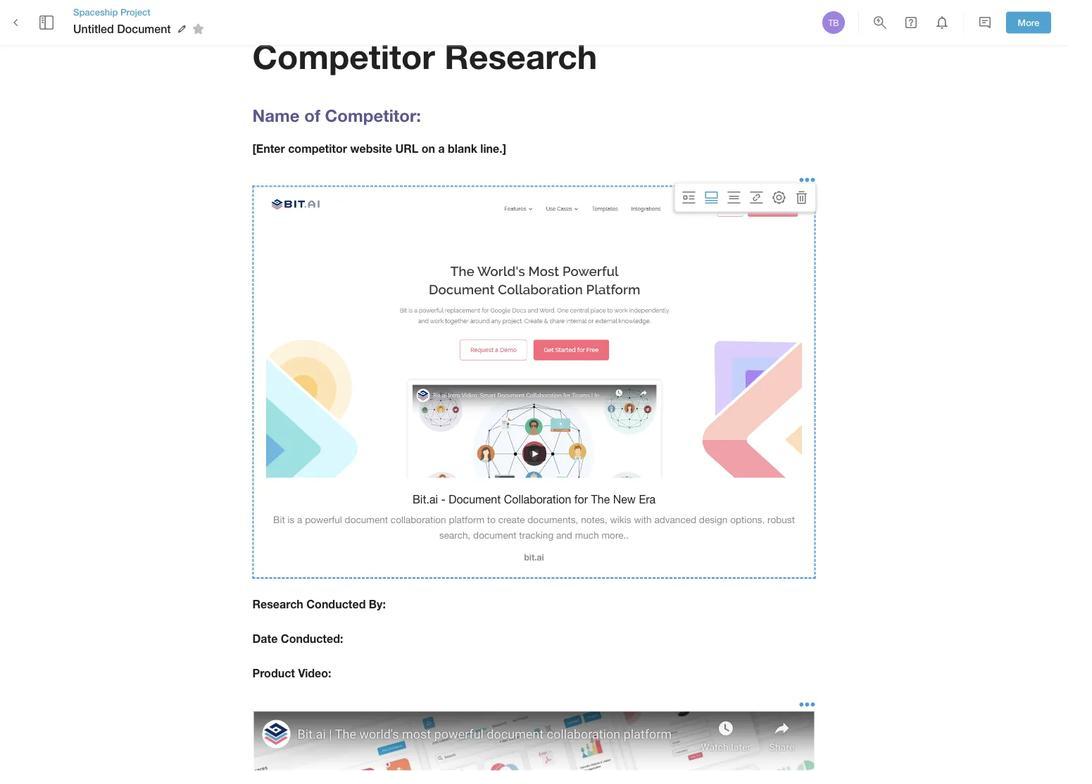 Task type: locate. For each thing, give the bounding box(es) containing it.
competitor
[[253, 36, 435, 76]]

documents,
[[528, 514, 579, 525]]

line.]
[[481, 142, 507, 155]]

with
[[634, 514, 652, 525]]

0 vertical spatial a
[[439, 142, 445, 155]]

a right on
[[439, 142, 445, 155]]

blank
[[448, 142, 478, 155]]

more button
[[1007, 12, 1052, 33]]

competitor
[[288, 142, 347, 155]]

tb
[[829, 18, 839, 27]]

document up platform
[[449, 493, 501, 506]]

bit.ai
[[413, 493, 438, 506]]

to
[[487, 514, 496, 525]]

platform
[[449, 514, 485, 525]]

0 horizontal spatial document
[[117, 22, 171, 35]]

bit
[[273, 514, 285, 525]]

product video:
[[253, 667, 331, 680]]

document right powerful
[[345, 514, 388, 525]]

document down spaceship project link
[[117, 22, 171, 35]]

collaboration
[[391, 514, 446, 525]]

a right is
[[297, 514, 302, 525]]

0 horizontal spatial a
[[297, 514, 302, 525]]

name of competitor:
[[253, 105, 421, 126]]

document down the to
[[473, 530, 517, 541]]

1 horizontal spatial document
[[449, 493, 501, 506]]

document
[[345, 514, 388, 525], [473, 530, 517, 541]]

document
[[117, 22, 171, 35], [449, 493, 501, 506]]

1 vertical spatial document
[[449, 493, 501, 506]]

1 vertical spatial a
[[297, 514, 302, 525]]

date
[[253, 632, 278, 646]]

wikis
[[610, 514, 632, 525]]

0 horizontal spatial document
[[345, 514, 388, 525]]

1 vertical spatial research
[[253, 597, 303, 611]]

spaceship project
[[73, 6, 150, 17]]

0 vertical spatial document
[[345, 514, 388, 525]]

search,
[[440, 530, 471, 541]]

competitor research
[[253, 36, 598, 76]]

1 horizontal spatial research
[[445, 36, 598, 76]]

powerful
[[305, 514, 342, 525]]

a
[[439, 142, 445, 155], [297, 514, 302, 525]]

bit.ai
[[524, 553, 544, 563]]

options,
[[731, 514, 765, 525]]

competitor:
[[325, 105, 421, 126]]

spaceship
[[73, 6, 118, 17]]

0 horizontal spatial research
[[253, 597, 303, 611]]

untitled
[[73, 22, 114, 35]]

1 vertical spatial document
[[473, 530, 517, 541]]

tb button
[[821, 9, 848, 36]]

more
[[1018, 17, 1040, 28]]

favorite image
[[190, 20, 207, 37]]

-
[[441, 493, 446, 506]]

research
[[445, 36, 598, 76], [253, 597, 303, 611]]

collaboration
[[504, 493, 572, 506]]

and
[[557, 530, 573, 541]]

advanced
[[655, 514, 697, 525]]

1 horizontal spatial a
[[439, 142, 445, 155]]



Task type: describe. For each thing, give the bounding box(es) containing it.
notes,
[[581, 514, 608, 525]]

is
[[288, 514, 295, 525]]

research conducted by:
[[253, 597, 386, 611]]

tracking
[[519, 530, 554, 541]]

website
[[350, 142, 392, 155]]

spaceship project link
[[73, 6, 209, 18]]

[enter
[[253, 142, 285, 155]]

robust
[[768, 514, 795, 525]]

bit is a powerful document collaboration platform to create documents, notes, wikis with advanced design options, robust search, document tracking and much more..
[[273, 514, 798, 541]]

conducted
[[307, 597, 366, 611]]

on
[[422, 142, 435, 155]]

the
[[591, 493, 610, 506]]

bit.ai - document collaboration for the new era
[[413, 493, 656, 506]]

a inside bit is a powerful document collaboration platform to create documents, notes, wikis with advanced design options, robust search, document tracking and much more..
[[297, 514, 302, 525]]

[enter competitor website url on a blank line.]
[[253, 142, 507, 155]]

project
[[120, 6, 150, 17]]

video:
[[298, 667, 331, 680]]

product
[[253, 667, 295, 680]]

much
[[575, 530, 599, 541]]

name
[[253, 105, 300, 126]]

of
[[305, 105, 320, 126]]

by:
[[369, 597, 386, 611]]

0 vertical spatial document
[[117, 22, 171, 35]]

url
[[395, 142, 419, 155]]

more..
[[602, 530, 629, 541]]

0 vertical spatial research
[[445, 36, 598, 76]]

create
[[499, 514, 525, 525]]

conducted:
[[281, 632, 343, 646]]

design
[[699, 514, 728, 525]]

untitled document
[[73, 22, 171, 35]]

new
[[613, 493, 636, 506]]

era
[[639, 493, 656, 506]]

1 horizontal spatial document
[[473, 530, 517, 541]]

for
[[575, 493, 588, 506]]

date conducted:
[[253, 632, 343, 646]]



Task type: vqa. For each thing, say whether or not it's contained in the screenshot.
Launch associated with Marketing
no



